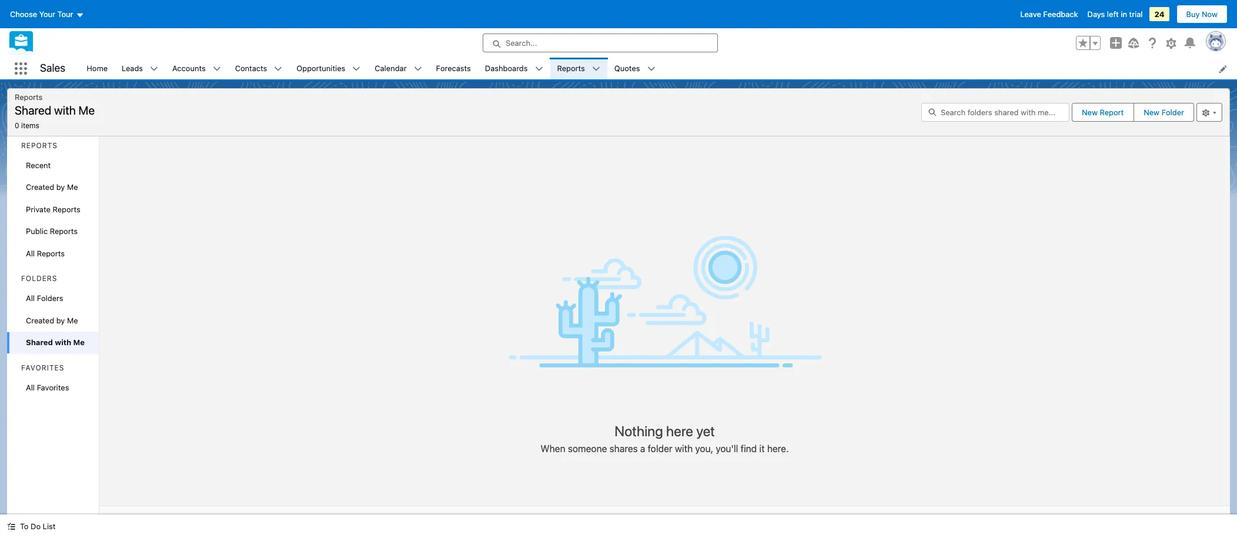 Task type: locate. For each thing, give the bounding box(es) containing it.
you'll
[[716, 444, 739, 454]]

all reports link
[[7, 243, 99, 265]]

by
[[56, 182, 65, 192], [56, 316, 65, 325]]

text default image left to
[[7, 523, 15, 531]]

yet
[[697, 423, 715, 440]]

1 horizontal spatial new
[[1144, 108, 1160, 117]]

folders
[[21, 274, 57, 283], [37, 294, 63, 303]]

new
[[1083, 108, 1098, 117], [1144, 108, 1160, 117]]

folders up "shared with me"
[[37, 294, 63, 303]]

reports up recent
[[21, 141, 58, 150]]

by down recent link
[[56, 182, 65, 192]]

home
[[87, 63, 108, 73]]

created by me down all folders link
[[26, 316, 78, 325]]

24
[[1155, 9, 1165, 19]]

here
[[667, 423, 694, 440]]

created by me down recent link
[[26, 182, 78, 192]]

folders up all folders
[[21, 274, 57, 283]]

new for new report
[[1083, 108, 1098, 117]]

2 text default image from the left
[[213, 65, 221, 73]]

to
[[20, 522, 29, 531]]

new inside new report button
[[1083, 108, 1098, 117]]

text default image down search... "button" on the top
[[592, 65, 601, 73]]

all favorites link
[[7, 377, 99, 399]]

created by me for private
[[26, 182, 78, 192]]

2 created from the top
[[26, 316, 54, 325]]

all down all reports
[[26, 294, 35, 303]]

it
[[760, 444, 765, 454]]

shared up items
[[15, 104, 51, 117]]

public reports
[[26, 227, 78, 236]]

1 created by me from the top
[[26, 182, 78, 192]]

1 created by me link from the top
[[7, 177, 99, 199]]

reports down public reports link
[[37, 249, 65, 258]]

text default image left calendar link
[[353, 65, 361, 73]]

with down here
[[675, 444, 693, 454]]

reports up public reports link
[[53, 204, 80, 214]]

me down home link
[[79, 104, 95, 117]]

folder
[[648, 444, 673, 454]]

2 horizontal spatial text default image
[[535, 65, 543, 73]]

1 vertical spatial all
[[26, 294, 35, 303]]

calendar link
[[368, 58, 414, 79]]

opportunities
[[297, 63, 346, 73]]

created
[[26, 182, 54, 192], [26, 316, 54, 325]]

reports
[[557, 63, 585, 73], [15, 92, 43, 102], [21, 141, 58, 150], [53, 204, 80, 214], [50, 227, 78, 236], [37, 249, 65, 258]]

with down all folders link
[[55, 338, 71, 347]]

new left report
[[1083, 108, 1098, 117]]

days
[[1088, 9, 1106, 19]]

reports list item
[[550, 58, 608, 79]]

nothing here yet when someone shares a folder with you, you'll find it here.
[[541, 423, 789, 454]]

1 vertical spatial favorites
[[37, 383, 69, 392]]

created down all folders
[[26, 316, 54, 325]]

list
[[80, 58, 1238, 79]]

all favorites
[[26, 383, 69, 392]]

1 vertical spatial created by me
[[26, 316, 78, 325]]

1 vertical spatial by
[[56, 316, 65, 325]]

favorites
[[21, 363, 64, 372], [37, 383, 69, 392]]

0 vertical spatial folders
[[21, 274, 57, 283]]

1 vertical spatial created by me link
[[7, 310, 99, 332]]

1 created from the top
[[26, 182, 54, 192]]

favorites up all favorites
[[21, 363, 64, 372]]

all for all favorites
[[26, 383, 35, 392]]

2 new from the left
[[1144, 108, 1160, 117]]

left
[[1108, 9, 1120, 19]]

contacts
[[235, 63, 267, 73]]

2 vertical spatial all
[[26, 383, 35, 392]]

new folder button
[[1134, 103, 1195, 122]]

with
[[54, 104, 76, 117], [55, 338, 71, 347], [675, 444, 693, 454]]

leave feedback link
[[1021, 9, 1079, 19]]

text default image inside dashboards list item
[[535, 65, 543, 73]]

created by me link up "shared with me"
[[7, 310, 99, 332]]

0 horizontal spatial new
[[1083, 108, 1098, 117]]

created by me link up private reports at top left
[[7, 177, 99, 199]]

reports inside reports shared with me 0 items
[[15, 92, 43, 102]]

all down 'public'
[[26, 249, 35, 258]]

text default image for contacts
[[274, 65, 283, 73]]

to do list
[[20, 522, 56, 531]]

1 text default image from the left
[[150, 65, 158, 73]]

search... button
[[483, 34, 718, 52]]

Search folders shared with me... text field
[[922, 103, 1070, 122]]

text default image right "leads"
[[150, 65, 158, 73]]

recent link
[[7, 154, 99, 177]]

created by me
[[26, 182, 78, 192], [26, 316, 78, 325]]

text default image right 'quotes'
[[648, 65, 656, 73]]

text default image inside to do list 'button'
[[7, 523, 15, 531]]

new left folder
[[1144, 108, 1160, 117]]

1 vertical spatial shared
[[26, 338, 53, 347]]

text default image inside quotes list item
[[648, 65, 656, 73]]

text default image for accounts
[[213, 65, 221, 73]]

all down shared with me link
[[26, 383, 35, 392]]

text default image inside accounts "list item"
[[213, 65, 221, 73]]

text default image for quotes
[[648, 65, 656, 73]]

all folders
[[26, 294, 63, 303]]

shared
[[15, 104, 51, 117], [26, 338, 53, 347]]

0 vertical spatial created
[[26, 182, 54, 192]]

text default image for dashboards
[[535, 65, 543, 73]]

0
[[15, 121, 19, 130]]

with down 'sales'
[[54, 104, 76, 117]]

favorites inside "link"
[[37, 383, 69, 392]]

shared down all folders
[[26, 338, 53, 347]]

2 all from the top
[[26, 294, 35, 303]]

shared with me link
[[7, 332, 99, 354]]

contacts list item
[[228, 58, 290, 79]]

reports up items
[[15, 92, 43, 102]]

1 by from the top
[[56, 182, 65, 192]]

3 all from the top
[[26, 383, 35, 392]]

created by me link
[[7, 177, 99, 199], [7, 310, 99, 332]]

3 text default image from the left
[[535, 65, 543, 73]]

buy now
[[1187, 9, 1219, 19]]

leads
[[122, 63, 143, 73]]

reports down search... "button" on the top
[[557, 63, 585, 73]]

2 created by me link from the top
[[7, 310, 99, 332]]

public
[[26, 227, 48, 236]]

created by me link for with
[[7, 310, 99, 332]]

text default image
[[150, 65, 158, 73], [213, 65, 221, 73], [535, 65, 543, 73]]

text default image inside reports list item
[[592, 65, 601, 73]]

text default image right the calendar
[[414, 65, 422, 73]]

text default image right the accounts
[[213, 65, 221, 73]]

forecasts
[[436, 63, 471, 73]]

me up "shared with me"
[[67, 316, 78, 325]]

by up "shared with me"
[[56, 316, 65, 325]]

1 vertical spatial created
[[26, 316, 54, 325]]

you,
[[696, 444, 714, 454]]

shared with me
[[26, 338, 85, 347]]

0 vertical spatial with
[[54, 104, 76, 117]]

0 vertical spatial favorites
[[21, 363, 64, 372]]

sales
[[40, 62, 65, 74]]

accounts link
[[165, 58, 213, 79]]

0 vertical spatial by
[[56, 182, 65, 192]]

group
[[1077, 36, 1101, 50]]

all
[[26, 249, 35, 258], [26, 294, 35, 303], [26, 383, 35, 392]]

quotes list item
[[608, 58, 663, 79]]

text default image for reports
[[592, 65, 601, 73]]

buy now button
[[1177, 5, 1229, 24]]

0 vertical spatial shared
[[15, 104, 51, 117]]

0 vertical spatial all
[[26, 249, 35, 258]]

text default image for opportunities
[[353, 65, 361, 73]]

0 horizontal spatial text default image
[[150, 65, 158, 73]]

0 vertical spatial created by me link
[[7, 177, 99, 199]]

me down all folders link
[[73, 338, 85, 347]]

text default image
[[274, 65, 283, 73], [353, 65, 361, 73], [414, 65, 422, 73], [592, 65, 601, 73], [648, 65, 656, 73], [7, 523, 15, 531]]

new folder
[[1144, 108, 1185, 117]]

text default image inside leads list item
[[150, 65, 158, 73]]

created by me for shared
[[26, 316, 78, 325]]

calendar
[[375, 63, 407, 73]]

new inside new folder 'button'
[[1144, 108, 1160, 117]]

created down recent
[[26, 182, 54, 192]]

folder
[[1162, 108, 1185, 117]]

text default image inside contacts list item
[[274, 65, 283, 73]]

favorites down shared with me link
[[37, 383, 69, 392]]

leads link
[[115, 58, 150, 79]]

all inside "link"
[[26, 383, 35, 392]]

text default image inside opportunities list item
[[353, 65, 361, 73]]

2 created by me from the top
[[26, 316, 78, 325]]

0 vertical spatial created by me
[[26, 182, 78, 192]]

1 all from the top
[[26, 249, 35, 258]]

text default image down search...
[[535, 65, 543, 73]]

text default image for calendar
[[414, 65, 422, 73]]

text default image right contacts
[[274, 65, 283, 73]]

nothing
[[615, 423, 664, 440]]

2 vertical spatial with
[[675, 444, 693, 454]]

1 new from the left
[[1083, 108, 1098, 117]]

me
[[79, 104, 95, 117], [67, 182, 78, 192], [67, 316, 78, 325], [73, 338, 85, 347]]

dashboards
[[485, 63, 528, 73]]

1 horizontal spatial text default image
[[213, 65, 221, 73]]

text default image inside 'calendar' list item
[[414, 65, 422, 73]]

2 by from the top
[[56, 316, 65, 325]]

home link
[[80, 58, 115, 79]]

private
[[26, 204, 51, 214]]



Task type: vqa. For each thing, say whether or not it's contained in the screenshot.
* for Last Name
no



Task type: describe. For each thing, give the bounding box(es) containing it.
opportunities link
[[290, 58, 353, 79]]

all for all folders
[[26, 294, 35, 303]]

opportunities list item
[[290, 58, 368, 79]]

accounts list item
[[165, 58, 228, 79]]

calendar list item
[[368, 58, 429, 79]]

me down recent link
[[67, 182, 78, 192]]

contacts link
[[228, 58, 274, 79]]

1 vertical spatial folders
[[37, 294, 63, 303]]

to do list button
[[0, 515, 63, 538]]

items
[[21, 121, 39, 130]]

your
[[39, 9, 55, 19]]

leads list item
[[115, 58, 165, 79]]

public reports link
[[7, 221, 99, 243]]

now
[[1203, 9, 1219, 19]]

reports link
[[550, 58, 592, 79]]

leave
[[1021, 9, 1042, 19]]

leave feedback
[[1021, 9, 1079, 19]]

quotes
[[615, 63, 640, 73]]

all reports
[[26, 249, 65, 258]]

reports shared with me 0 items
[[15, 92, 95, 130]]

choose your tour button
[[9, 5, 84, 24]]

new report
[[1083, 108, 1124, 117]]

by for with
[[56, 316, 65, 325]]

with inside reports shared with me 0 items
[[54, 104, 76, 117]]

quotes link
[[608, 58, 648, 79]]

report
[[1101, 108, 1124, 117]]

feedback
[[1044, 9, 1079, 19]]

choose your tour
[[10, 9, 73, 19]]

dashboards link
[[478, 58, 535, 79]]

private reports link
[[7, 199, 99, 221]]

a
[[641, 444, 646, 454]]

recent
[[26, 160, 51, 170]]

new for new folder
[[1144, 108, 1160, 117]]

forecasts link
[[429, 58, 478, 79]]

1 vertical spatial with
[[55, 338, 71, 347]]

all for all reports
[[26, 249, 35, 258]]

shares
[[610, 444, 638, 454]]

created by me link for reports
[[7, 177, 99, 199]]

choose
[[10, 9, 37, 19]]

in
[[1122, 9, 1128, 19]]

me inside reports shared with me 0 items
[[79, 104, 95, 117]]

reports down private reports link
[[50, 227, 78, 236]]

accounts
[[172, 63, 206, 73]]

private reports
[[26, 204, 80, 214]]

someone
[[568, 444, 607, 454]]

text default image for leads
[[150, 65, 158, 73]]

dashboards list item
[[478, 58, 550, 79]]

with inside nothing here yet when someone shares a folder with you, you'll find it here.
[[675, 444, 693, 454]]

by for reports
[[56, 182, 65, 192]]

shared inside reports shared with me 0 items
[[15, 104, 51, 117]]

find
[[741, 444, 757, 454]]

created for shared
[[26, 316, 54, 325]]

here.
[[768, 444, 789, 454]]

new report button
[[1073, 103, 1134, 121]]

days left in trial
[[1088, 9, 1143, 19]]

list containing home
[[80, 58, 1238, 79]]

do
[[31, 522, 41, 531]]

trial
[[1130, 9, 1143, 19]]

all folders link
[[7, 288, 99, 310]]

tour
[[57, 9, 73, 19]]

when
[[541, 444, 566, 454]]

reports inside list item
[[557, 63, 585, 73]]

search...
[[506, 38, 537, 48]]

created for private
[[26, 182, 54, 192]]

buy
[[1187, 9, 1201, 19]]

list
[[43, 522, 56, 531]]



